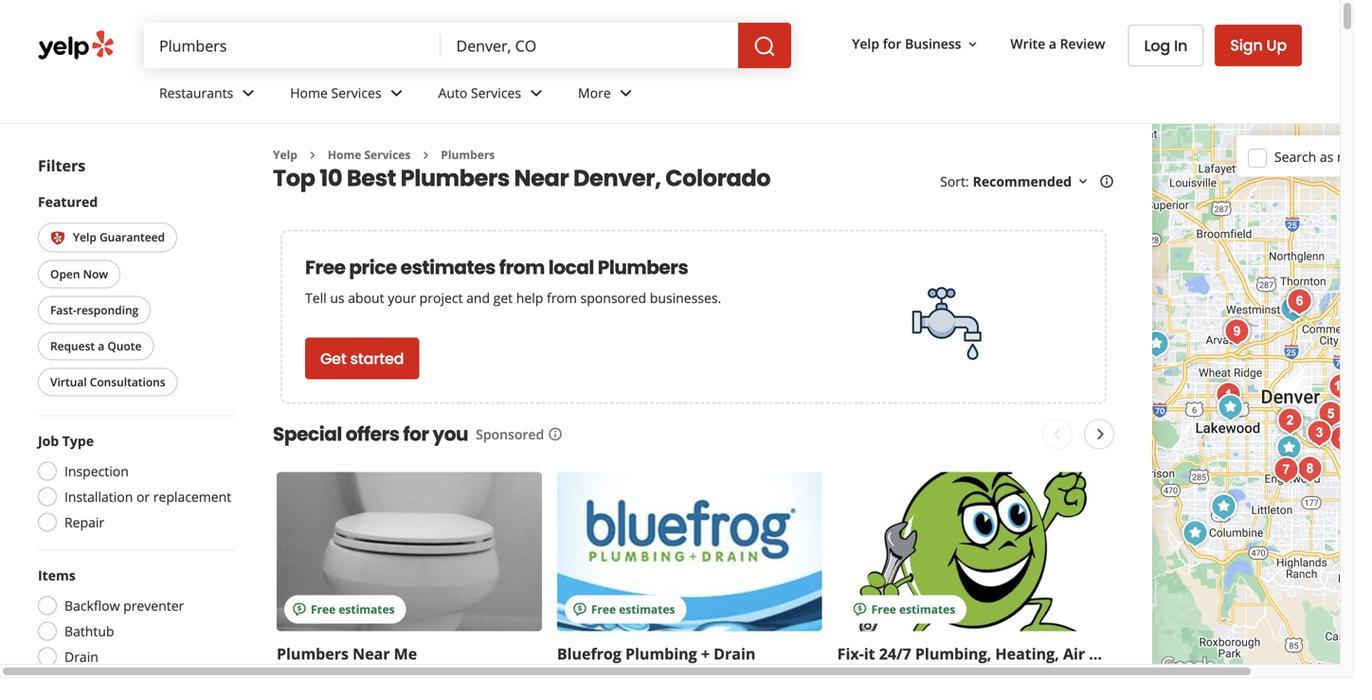 Task type: vqa. For each thing, say whether or not it's contained in the screenshot.
Century
no



Task type: locate. For each thing, give the bounding box(es) containing it.
16 free estimates v2 image up fix-
[[853, 603, 868, 618]]

0 horizontal spatial a
[[98, 338, 104, 354]]

1 vertical spatial yelp
[[273, 147, 297, 163]]

0 vertical spatial for
[[883, 35, 902, 53]]

estimates up plumbers near me
[[339, 602, 395, 617]]

1 horizontal spatial 16 free estimates v2 image
[[853, 603, 868, 618]]

home services link right top
[[328, 147, 411, 163]]

16 yelp guaranteed v2 image
[[50, 231, 65, 246]]

2 horizontal spatial free estimates link
[[838, 472, 1103, 632]]

write
[[1011, 35, 1046, 53]]

1 option group from the top
[[32, 432, 235, 538]]

from up help
[[499, 254, 545, 281]]

24 chevron down v2 image right auto services on the top of the page
[[525, 82, 548, 105]]

businesses.
[[650, 289, 722, 307]]

drain pros plumbing image
[[1292, 451, 1329, 489]]

colorado
[[666, 162, 771, 194]]

free right 16 free estimates v2 icon
[[311, 602, 336, 617]]

job
[[38, 432, 59, 450]]

option group
[[32, 432, 235, 538], [32, 566, 235, 679]]

quote
[[107, 338, 142, 354]]

2 24 chevron down v2 image from the left
[[615, 82, 638, 105]]

2 option group from the top
[[32, 566, 235, 679]]

free estimates up plumbers near me
[[311, 602, 395, 617]]

business
[[905, 35, 962, 53]]

1 horizontal spatial 24 chevron down v2 image
[[615, 82, 638, 105]]

24 chevron down v2 image left auto
[[385, 82, 408, 105]]

near left denver,
[[514, 162, 569, 194]]

3 free estimates from the left
[[872, 602, 956, 617]]

it
[[864, 644, 875, 664]]

for inside yelp for business button
[[883, 35, 902, 53]]

free inside free price estimates from local plumbers tell us about your project and get help from sponsored businesses.
[[305, 254, 346, 281]]

10
[[320, 162, 342, 194]]

None field
[[159, 35, 426, 56], [456, 35, 723, 56]]

my denver plumber image
[[1210, 377, 1248, 415]]

free estimates for plumbing
[[591, 602, 675, 617]]

free estimates for it
[[872, 602, 956, 617]]

services
[[331, 84, 382, 102], [471, 84, 521, 102], [364, 147, 411, 163]]

2 none field from the left
[[456, 35, 723, 56]]

a inside button
[[98, 338, 104, 354]]

0 horizontal spatial 24 chevron down v2 image
[[385, 82, 408, 105]]

for left you
[[403, 421, 429, 448]]

sponsored
[[581, 289, 647, 307]]

services right auto
[[471, 84, 521, 102]]

free for plumbers
[[311, 602, 336, 617]]

auto services link
[[423, 68, 563, 123]]

top
[[273, 162, 315, 194]]

free estimates for near
[[311, 602, 395, 617]]

0 vertical spatial home services
[[290, 84, 382, 102]]

0 horizontal spatial free estimates link
[[277, 472, 542, 632]]

job type
[[38, 432, 94, 450]]

0 vertical spatial near
[[514, 162, 569, 194]]

a for write
[[1049, 35, 1057, 53]]

16 info v2 image
[[1100, 174, 1115, 189]]

next image
[[1089, 423, 1112, 446]]

0 vertical spatial from
[[499, 254, 545, 281]]

24 chevron down v2 image
[[385, 82, 408, 105], [615, 82, 638, 105]]

0 vertical spatial home
[[290, 84, 328, 102]]

bluefrog
[[557, 644, 622, 664]]

0 vertical spatial yelp
[[852, 35, 880, 53]]

estimates
[[401, 254, 496, 281], [339, 602, 395, 617], [619, 602, 675, 617], [900, 602, 956, 617]]

16 chevron right v2 image for home services
[[305, 148, 320, 163]]

responding
[[77, 302, 139, 318]]

16 chevron right v2 image right yelp link on the top
[[305, 148, 320, 163]]

1 16 chevron right v2 image from the left
[[305, 148, 320, 163]]

16 free estimates v2 image for bluefrog
[[572, 603, 588, 618]]

1 horizontal spatial yelp
[[273, 147, 297, 163]]

sign up link
[[1215, 25, 1302, 66]]

free
[[305, 254, 346, 281], [311, 602, 336, 617], [591, 602, 616, 617], [872, 602, 897, 617]]

1 vertical spatial option group
[[32, 566, 235, 679]]

0 horizontal spatial 16 free estimates v2 image
[[572, 603, 588, 618]]

more link
[[563, 68, 653, 123]]

speed plumbing image
[[1312, 396, 1350, 434]]

a for request
[[98, 338, 104, 354]]

featured group
[[34, 192, 235, 400]]

free estimates link for 24/7
[[838, 472, 1103, 632]]

top 10 best plumbers near denver, colorado
[[273, 162, 771, 194]]

1 horizontal spatial free estimates
[[591, 602, 675, 617]]

high 5 plumbing image
[[1281, 283, 1319, 321], [1281, 283, 1319, 321]]

1 horizontal spatial a
[[1049, 35, 1057, 53]]

fast-responding button
[[38, 296, 151, 325]]

yelp inside yelp for business button
[[852, 35, 880, 53]]

from
[[499, 254, 545, 281], [547, 289, 577, 307]]

zoom drain image
[[1319, 402, 1355, 440]]

16 chevron right v2 image left plumbers link at top
[[418, 148, 433, 163]]

0 horizontal spatial 24 chevron down v2 image
[[237, 82, 260, 105]]

16 chevron right v2 image for plumbers
[[418, 148, 433, 163]]

plumbers near me
[[277, 644, 417, 664]]

drain right +
[[714, 644, 756, 664]]

2 24 chevron down v2 image from the left
[[525, 82, 548, 105]]

home services link
[[275, 68, 423, 123], [328, 147, 411, 163]]

0 vertical spatial home services link
[[275, 68, 423, 123]]

2 horizontal spatial free estimates
[[872, 602, 956, 617]]

free up bluefrog
[[591, 602, 616, 617]]

2 vertical spatial yelp
[[73, 229, 97, 245]]

free for fix-
[[872, 602, 897, 617]]

2 free estimates from the left
[[591, 602, 675, 617]]

yelp for yelp link on the top
[[273, 147, 297, 163]]

0 vertical spatial a
[[1049, 35, 1057, 53]]

free estimates link for me
[[277, 472, 542, 632]]

free estimates up 24/7
[[872, 602, 956, 617]]

2 16 free estimates v2 image from the left
[[853, 603, 868, 618]]

0 horizontal spatial yelp
[[73, 229, 97, 245]]

yelp inside yelp guaranteed button
[[73, 229, 97, 245]]

3 free estimates link from the left
[[838, 472, 1103, 632]]

None search field
[[144, 23, 795, 68]]

restaurants link
[[144, 68, 275, 123]]

plumbers up sponsored on the left of the page
[[598, 254, 688, 281]]

free up 24/7
[[872, 602, 897, 617]]

1 horizontal spatial none field
[[456, 35, 723, 56]]

home down find field
[[290, 84, 328, 102]]

0 horizontal spatial 16 chevron right v2 image
[[305, 148, 320, 163]]

fast-
[[50, 302, 77, 318]]

home right top
[[328, 147, 361, 163]]

drain down bathtub
[[64, 648, 98, 666]]

backflow
[[64, 597, 120, 615]]

sponsored
[[476, 426, 544, 444]]

help
[[516, 289, 543, 307]]

a right the write
[[1049, 35, 1057, 53]]

home services right top
[[328, 147, 411, 163]]

1 vertical spatial for
[[403, 421, 429, 448]]

24 chevron down v2 image
[[237, 82, 260, 105], [525, 82, 548, 105]]

option group containing job type
[[32, 432, 235, 538]]

1 24 chevron down v2 image from the left
[[237, 82, 260, 105]]

16 chevron right v2 image
[[305, 148, 320, 163], [418, 148, 433, 163]]

request
[[50, 338, 95, 354]]

yelp right 16 yelp guaranteed v2 image
[[73, 229, 97, 245]]

estimates up bluefrog plumbing + drain
[[619, 602, 675, 617]]

0 vertical spatial option group
[[32, 432, 235, 538]]

16 chevron down v2 image
[[965, 37, 981, 52]]

1 vertical spatial home services link
[[328, 147, 411, 163]]

1 24 chevron down v2 image from the left
[[385, 82, 408, 105]]

1 horizontal spatial 24 chevron down v2 image
[[525, 82, 548, 105]]

near left 'me'
[[353, 644, 390, 664]]

speed plumbing image
[[1312, 396, 1350, 434]]

project
[[420, 289, 463, 307]]

for
[[883, 35, 902, 53], [403, 421, 429, 448]]

1 none field from the left
[[159, 35, 426, 56]]

you
[[433, 421, 468, 448]]

sign
[[1231, 35, 1263, 56]]

24 chevron down v2 image for restaurants
[[237, 82, 260, 105]]

estimates for fix-it 24/7 plumbing, heating, air & electric
[[900, 602, 956, 617]]

a left "quote"
[[98, 338, 104, 354]]

0 horizontal spatial from
[[499, 254, 545, 281]]

2 horizontal spatial yelp
[[852, 35, 880, 53]]

1 horizontal spatial 16 chevron right v2 image
[[418, 148, 433, 163]]

or
[[136, 488, 150, 506]]

us
[[330, 289, 345, 307]]

Near text field
[[456, 35, 723, 56]]

bluefrog plumbing + drain image
[[1301, 415, 1339, 453]]

2 free estimates link from the left
[[557, 472, 822, 632]]

previous image
[[1046, 423, 1069, 446]]

home services
[[290, 84, 382, 102], [328, 147, 411, 163]]

24 chevron down v2 image inside restaurants link
[[237, 82, 260, 105]]

free estimates up bluefrog plumbing + drain
[[591, 602, 675, 617]]

1 vertical spatial home
[[328, 147, 361, 163]]

2 16 chevron right v2 image from the left
[[418, 148, 433, 163]]

services down find field
[[331, 84, 382, 102]]

near
[[514, 162, 569, 194], [353, 644, 390, 664]]

1 free estimates link from the left
[[277, 472, 542, 632]]

16 free estimates v2 image up bluefrog
[[572, 603, 588, 618]]

virtual
[[50, 374, 87, 390]]

24 chevron down v2 image inside more link
[[615, 82, 638, 105]]

1 horizontal spatial for
[[883, 35, 902, 53]]

fix-it 24/7 plumbing, heating, air & electric
[[838, 644, 1161, 664]]

free up the tell
[[305, 254, 346, 281]]

16 info v2 image
[[548, 427, 563, 442]]

log in link
[[1128, 25, 1204, 66]]

for left business
[[883, 35, 902, 53]]

yelp for business button
[[845, 27, 988, 61]]

drain
[[714, 644, 756, 664], [64, 648, 98, 666]]

0 horizontal spatial free estimates
[[311, 602, 395, 617]]

colorado plumbing solutions image
[[1268, 452, 1306, 490]]

log
[[1145, 35, 1171, 56]]

24/7
[[879, 644, 912, 664]]

0 horizontal spatial none field
[[159, 35, 426, 56]]

1 16 free estimates v2 image from the left
[[572, 603, 588, 618]]

filters
[[38, 155, 85, 176]]

1 vertical spatial a
[[98, 338, 104, 354]]

1 horizontal spatial free estimates link
[[557, 472, 822, 632]]

tell
[[305, 289, 327, 307]]

price
[[349, 254, 397, 281]]

preventer
[[123, 597, 184, 615]]

plumbers right best
[[401, 162, 510, 194]]

from down local
[[547, 289, 577, 307]]

yelp
[[852, 35, 880, 53], [273, 147, 297, 163], [73, 229, 97, 245]]

fix-it 24/7 plumbing, heating, air & electric image
[[1138, 326, 1176, 364]]

24 chevron down v2 image inside home services link
[[385, 82, 408, 105]]

estimates inside free price estimates from local plumbers tell us about your project and get help from sponsored businesses.
[[401, 254, 496, 281]]

estimates for plumbers near me
[[339, 602, 395, 617]]

search as ma
[[1275, 148, 1355, 166]]

yelp left 10
[[273, 147, 297, 163]]

home
[[290, 84, 328, 102], [328, 147, 361, 163]]

1 vertical spatial from
[[547, 289, 577, 307]]

a
[[1049, 35, 1057, 53], [98, 338, 104, 354]]

spartan plumbing image
[[1219, 313, 1256, 351], [1219, 313, 1256, 351]]

estimates up project
[[401, 254, 496, 281]]

home services down find field
[[290, 84, 382, 102]]

yelp left business
[[852, 35, 880, 53]]

tcf emergency plumbing & heating image
[[1323, 368, 1355, 406]]

16 free estimates v2 image for fix-
[[853, 603, 868, 618]]

1 horizontal spatial from
[[547, 289, 577, 307]]

24 chevron down v2 image inside auto services link
[[525, 82, 548, 105]]

summit heating & a/c image
[[1177, 515, 1215, 553]]

24 chevron down v2 image right more
[[615, 82, 638, 105]]

plumbers near me image
[[1212, 389, 1250, 427]]

1 free estimates from the left
[[311, 602, 395, 617]]

estimates up the plumbing,
[[900, 602, 956, 617]]

0 horizontal spatial near
[[353, 644, 390, 664]]

services for 24 chevron down v2 image in the auto services link
[[471, 84, 521, 102]]

24 chevron down v2 image for auto services
[[525, 82, 548, 105]]

home services link down find field
[[275, 68, 423, 123]]

16 free estimates v2 image
[[572, 603, 588, 618], [853, 603, 868, 618]]

24 chevron down v2 image right restaurants
[[237, 82, 260, 105]]

repair
[[64, 514, 104, 532]]



Task type: describe. For each thing, give the bounding box(es) containing it.
bluefrog plumbing + drain image
[[1301, 415, 1339, 453]]

fast-responding
[[50, 302, 139, 318]]

more
[[578, 84, 611, 102]]

1 horizontal spatial drain
[[714, 644, 756, 664]]

type
[[62, 432, 94, 450]]

fix-it 24/7 plumbing, heating, air & electric link
[[838, 644, 1161, 664]]

hyper flow service company image
[[1272, 402, 1310, 440]]

write a review link
[[1003, 27, 1113, 61]]

electric
[[1105, 644, 1161, 664]]

yelp guaranteed button
[[38, 223, 177, 253]]

yelp for yelp guaranteed
[[73, 229, 97, 245]]

open now button
[[38, 260, 120, 289]]

plumbers down auto services on the top of the page
[[441, 147, 495, 163]]

free estimates link for +
[[557, 472, 822, 632]]

bluefrog plumbing + drain
[[557, 644, 756, 664]]

search image
[[754, 35, 776, 58]]

free price estimates from local plumbers image
[[902, 276, 997, 371]]

0 horizontal spatial for
[[403, 421, 429, 448]]

map region
[[961, 1, 1355, 679]]

24 chevron down v2 image for home services
[[385, 82, 408, 105]]

plumbers inside free price estimates from local plumbers tell us about your project and get help from sponsored businesses.
[[598, 254, 688, 281]]

up
[[1267, 35, 1287, 56]]

services right 10
[[364, 147, 411, 163]]

items
[[38, 567, 76, 585]]

fix-
[[838, 644, 864, 664]]

featured
[[38, 193, 98, 211]]

special
[[273, 421, 342, 448]]

yelp for business
[[852, 35, 962, 53]]

replacement
[[153, 488, 231, 506]]

virtual consultations button
[[38, 368, 178, 397]]

auto services
[[438, 84, 521, 102]]

1 vertical spatial home services
[[328, 147, 411, 163]]

plumbers near me link
[[277, 644, 417, 664]]

and
[[466, 289, 490, 307]]

air
[[1063, 644, 1085, 664]]

swan plumbing, heating & air of denver image
[[1274, 291, 1312, 328]]

bathtub
[[64, 623, 114, 641]]

high line plumbing image
[[1324, 420, 1355, 458]]

started
[[350, 348, 404, 370]]

inspection
[[64, 462, 129, 480]]

request a quote button
[[38, 332, 154, 361]]

home services inside business categories "element"
[[290, 84, 382, 102]]

+
[[701, 644, 710, 664]]

none field near
[[456, 35, 723, 56]]

special offers for you
[[273, 421, 468, 448]]

bluefrog plumbing + drain link
[[557, 644, 756, 664]]

your
[[388, 289, 416, 307]]

in
[[1174, 35, 1188, 56]]

free for bluefrog
[[591, 602, 616, 617]]

ma
[[1337, 148, 1355, 166]]

local
[[549, 254, 594, 281]]

log in
[[1145, 35, 1188, 56]]

yelp for yelp for business
[[852, 35, 880, 53]]

estimates for bluefrog plumbing + drain
[[619, 602, 675, 617]]

option group containing items
[[32, 566, 235, 679]]

plumbers link
[[441, 147, 495, 163]]

guaranteed
[[99, 229, 165, 245]]

request a quote
[[50, 338, 142, 354]]

offers
[[346, 421, 400, 448]]

write a review
[[1011, 35, 1106, 53]]

none field find
[[159, 35, 426, 56]]

plumbing
[[626, 644, 697, 664]]

installation or replacement
[[64, 488, 231, 506]]

hyper flow service company image
[[1272, 402, 1310, 440]]

business categories element
[[144, 68, 1302, 123]]

auto
[[438, 84, 468, 102]]

denver,
[[573, 162, 661, 194]]

get
[[494, 289, 513, 307]]

sign up
[[1231, 35, 1287, 56]]

home inside business categories "element"
[[290, 84, 328, 102]]

open now
[[50, 266, 108, 282]]

services for 24 chevron down v2 icon within home services link
[[331, 84, 382, 102]]

free price estimates from local plumbers tell us about your project and get help from sponsored businesses.
[[305, 254, 722, 307]]

best
[[347, 162, 396, 194]]

yelp link
[[273, 147, 297, 163]]

virtual consultations
[[50, 374, 166, 390]]

1 vertical spatial near
[[353, 644, 390, 664]]

installation
[[64, 488, 133, 506]]

drain terrier image
[[1205, 489, 1243, 527]]

Find text field
[[159, 35, 426, 56]]

sort:
[[940, 172, 969, 190]]

as
[[1320, 148, 1334, 166]]

plumbers down 16 free estimates v2 icon
[[277, 644, 349, 664]]

16 free estimates v2 image
[[292, 603, 307, 618]]

open
[[50, 266, 80, 282]]

now
[[83, 266, 108, 282]]

get
[[320, 348, 347, 370]]

1 horizontal spatial near
[[514, 162, 569, 194]]

heating,
[[996, 644, 1060, 664]]

yelp guaranteed
[[73, 229, 165, 245]]

review
[[1060, 35, 1106, 53]]

search
[[1275, 148, 1317, 166]]

&
[[1089, 644, 1101, 664]]

google image
[[1157, 654, 1220, 679]]

consultations
[[90, 374, 166, 390]]

24 chevron down v2 image for more
[[615, 82, 638, 105]]

get started button
[[305, 338, 419, 380]]

get started
[[320, 348, 404, 370]]

gold leaf emergency plumbers denver image
[[1271, 430, 1309, 468]]

me
[[394, 644, 417, 664]]

0 horizontal spatial drain
[[64, 648, 98, 666]]

backflow preventer
[[64, 597, 184, 615]]



